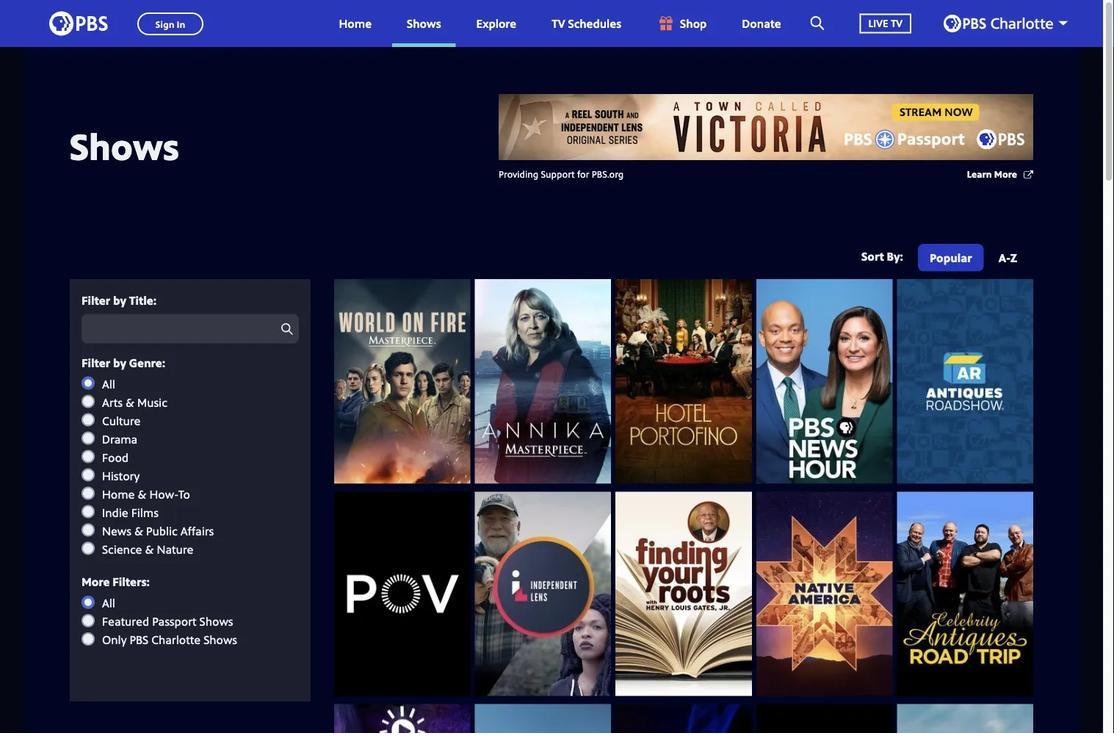 Task type: locate. For each thing, give the bounding box(es) containing it.
1 vertical spatial home
[[102, 486, 135, 502]]

affairs
[[181, 523, 214, 539]]

0 vertical spatial by
[[113, 292, 126, 308]]

history
[[102, 468, 140, 484]]

pbs newshour image
[[757, 279, 893, 484]]

pov image
[[334, 492, 471, 696]]

culture
[[102, 413, 141, 428]]

z
[[1011, 249, 1018, 265]]

more left filters:
[[82, 574, 110, 590]]

home left shows link
[[339, 15, 372, 31]]

tv
[[552, 15, 565, 31], [891, 16, 903, 30]]

1 vertical spatial filter
[[82, 355, 110, 371]]

only
[[102, 632, 127, 648]]

1 horizontal spatial tv
[[891, 16, 903, 30]]

more
[[995, 167, 1018, 180], [82, 574, 110, 590]]

0 vertical spatial filter
[[82, 292, 110, 308]]

tv schedules link
[[537, 0, 636, 47]]

filter
[[82, 292, 110, 308], [82, 355, 110, 371]]

0 vertical spatial all
[[102, 376, 115, 392]]

filter left title: at the left top of page
[[82, 292, 110, 308]]

filters:
[[113, 574, 150, 590]]

0 horizontal spatial home
[[102, 486, 135, 502]]

shows
[[407, 15, 441, 31], [70, 120, 179, 170], [200, 613, 233, 629], [204, 632, 237, 648]]

filter by genre: element
[[82, 376, 299, 557]]

1 all from the top
[[102, 376, 115, 392]]

all
[[102, 376, 115, 392], [102, 595, 115, 611]]

0 vertical spatial more
[[995, 167, 1018, 180]]

tv right live at the right of page
[[891, 16, 903, 30]]

1 vertical spatial more
[[82, 574, 110, 590]]

explore
[[477, 15, 517, 31]]

nova image
[[616, 704, 752, 733]]

1 horizontal spatial more
[[995, 167, 1018, 180]]

celebrity antiques road trip image
[[897, 492, 1034, 696]]

a-
[[999, 249, 1011, 265]]

home
[[339, 15, 372, 31], [102, 486, 135, 502]]

& up films
[[138, 486, 147, 502]]

filter for filter by genre: all arts & music culture drama food history home & how-to indie films news & public affairs science & nature
[[82, 355, 110, 371]]

1 filter from the top
[[82, 292, 110, 308]]

nature image
[[475, 704, 611, 733]]

popular
[[930, 249, 973, 265]]

shows inside shows link
[[407, 15, 441, 31]]

pbs image
[[49, 7, 108, 40]]

featured
[[102, 613, 149, 629]]

live tv link
[[845, 0, 926, 47]]

drama
[[102, 431, 138, 447]]

1 vertical spatial by
[[113, 355, 126, 371]]

0 horizontal spatial more
[[82, 574, 110, 590]]

Filter by Title: text field
[[82, 314, 299, 343]]

all up featured
[[102, 595, 115, 611]]

2 all from the top
[[102, 595, 115, 611]]

filter up arts on the bottom left
[[82, 355, 110, 371]]

tv left schedules
[[552, 15, 565, 31]]

1 by from the top
[[113, 292, 126, 308]]

home inside filter by genre: all arts & music culture drama food history home & how-to indie films news & public affairs science & nature
[[102, 486, 135, 502]]

advertisement region
[[499, 94, 1034, 160]]

home down history
[[102, 486, 135, 502]]

by left genre:
[[113, 355, 126, 371]]

1 horizontal spatial home
[[339, 15, 372, 31]]

2 filter from the top
[[82, 355, 110, 371]]

by left title: at the left top of page
[[113, 292, 126, 308]]

donate
[[742, 15, 781, 31]]

pbs
[[130, 632, 149, 648]]

arts
[[102, 394, 123, 410]]

title:
[[129, 292, 157, 308]]

all up arts on the bottom left
[[102, 376, 115, 392]]

for
[[577, 167, 590, 180]]

more right learn
[[995, 167, 1018, 180]]

providing
[[499, 167, 539, 180]]

& down public
[[145, 541, 154, 557]]

&
[[126, 394, 134, 410], [138, 486, 147, 502], [134, 523, 143, 539], [145, 541, 154, 557]]

by inside filter by genre: all arts & music culture drama food history home & how-to indie films news & public affairs science & nature
[[113, 355, 126, 371]]

sort by:
[[862, 248, 904, 264]]

music
[[137, 394, 167, 410]]

a-z
[[999, 249, 1018, 265]]

secrets of the dead image
[[757, 704, 893, 733]]

indie
[[102, 504, 128, 520]]

by for genre:
[[113, 355, 126, 371]]

learn more link
[[967, 167, 1034, 182]]

by
[[113, 292, 126, 308], [113, 355, 126, 371]]

pbs charlotte image
[[944, 15, 1054, 32]]

2 by from the top
[[113, 355, 126, 371]]

hotel portofino image
[[616, 279, 752, 484]]

learn
[[967, 167, 992, 180]]

filter by genre: all arts & music culture drama food history home & how-to indie films news & public affairs science & nature
[[82, 355, 214, 557]]

learn more
[[967, 167, 1018, 180]]

1 vertical spatial all
[[102, 595, 115, 611]]

antiques roadshow image
[[897, 279, 1034, 484]]

filter inside filter by genre: all arts & music culture drama food history home & how-to indie films news & public affairs science & nature
[[82, 355, 110, 371]]

world on fire image
[[334, 279, 471, 484]]

news
[[102, 523, 131, 539]]

public
[[146, 523, 178, 539]]

live tv
[[869, 16, 903, 30]]

independent lens image
[[475, 492, 611, 696]]

0 horizontal spatial tv
[[552, 15, 565, 31]]

0 vertical spatial home
[[339, 15, 372, 31]]

charlotte
[[151, 632, 201, 648]]

live
[[869, 16, 889, 30]]

native america image
[[757, 492, 893, 696]]



Task type: describe. For each thing, give the bounding box(es) containing it.
filter for filter by title:
[[82, 292, 110, 308]]

more filters: all featured passport shows only pbs charlotte shows
[[82, 574, 237, 648]]

pbs.org
[[592, 167, 624, 180]]

more inside more filters: all featured passport shows only pbs charlotte shows
[[82, 574, 110, 590]]

genre:
[[129, 355, 165, 371]]

search image
[[811, 16, 825, 30]]

tv inside "link"
[[552, 15, 565, 31]]

explore link
[[462, 0, 531, 47]]

& down films
[[134, 523, 143, 539]]

nature
[[157, 541, 194, 557]]

all inside more filters: all featured passport shows only pbs charlotte shows
[[102, 595, 115, 611]]

by:
[[887, 248, 904, 264]]

shop
[[680, 15, 707, 31]]

food
[[102, 449, 129, 465]]

passport
[[152, 613, 197, 629]]

more filters: element
[[82, 595, 299, 648]]

how-
[[149, 486, 178, 502]]

sort by: element
[[915, 244, 1029, 275]]

by for title:
[[113, 292, 126, 308]]

donate link
[[728, 0, 796, 47]]

finding your roots image
[[616, 492, 752, 696]]

sort
[[862, 248, 884, 264]]

shop link
[[642, 0, 722, 47]]

more inside learn more link
[[995, 167, 1018, 180]]

support
[[541, 167, 575, 180]]

shows link
[[392, 0, 456, 47]]

providing support for pbs.org
[[499, 167, 624, 180]]

science
[[102, 541, 142, 557]]

& right arts on the bottom left
[[126, 394, 134, 410]]

all inside filter by genre: all arts & music culture drama food history home & how-to indie films news & public affairs science & nature
[[102, 376, 115, 392]]

little bird image
[[897, 704, 1034, 733]]

films
[[131, 504, 159, 520]]

the caverns sessions image
[[334, 704, 471, 733]]

tv schedules
[[552, 15, 622, 31]]

schedules
[[568, 15, 622, 31]]

home link
[[324, 0, 387, 47]]

annika image
[[475, 279, 611, 484]]

to
[[178, 486, 190, 502]]

filter by title:
[[82, 292, 157, 308]]



Task type: vqa. For each thing, say whether or not it's contained in the screenshot.
top Native
no



